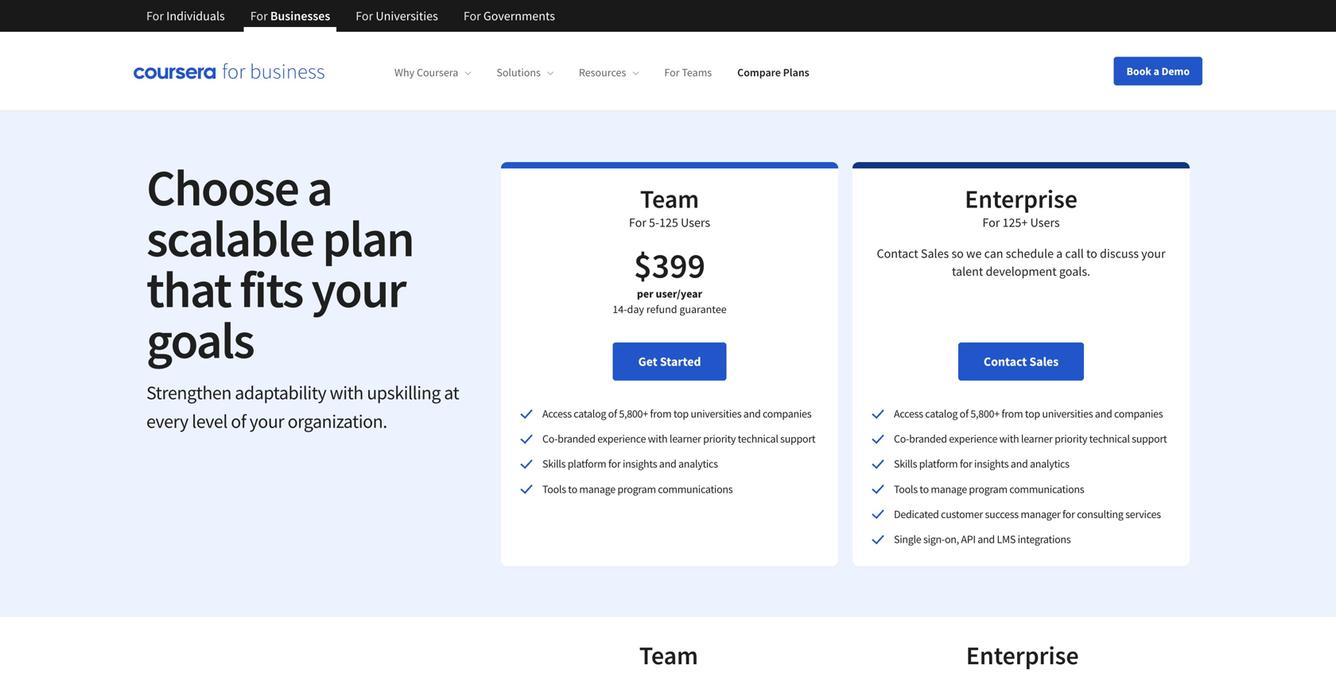 Task type: vqa. For each thing, say whether or not it's contained in the screenshot.
Team universities
yes



Task type: locate. For each thing, give the bounding box(es) containing it.
1 horizontal spatial for
[[960, 457, 972, 471]]

from
[[650, 407, 672, 421], [1002, 407, 1023, 421]]

1 vertical spatial contact
[[984, 354, 1027, 370]]

on,
[[945, 532, 959, 547]]

2 horizontal spatial with
[[999, 432, 1019, 446]]

of down the contact sales link on the right
[[960, 407, 969, 421]]

sales inside contact sales so we can schedule a call to discuss your talent development goals.
[[921, 246, 949, 262]]

0 horizontal spatial analytics
[[678, 457, 718, 471]]

team inside team for 5-125 users
[[640, 183, 699, 215]]

1 horizontal spatial to
[[920, 482, 929, 497]]

0 horizontal spatial sales
[[921, 246, 949, 262]]

team for team for 5-125 users
[[640, 183, 699, 215]]

0 horizontal spatial support
[[780, 432, 816, 446]]

individuals
[[166, 8, 225, 24]]

0 horizontal spatial co-
[[542, 432, 558, 446]]

0 horizontal spatial experience
[[597, 432, 646, 446]]

users right 125 at the top
[[681, 215, 710, 231]]

plans
[[783, 65, 809, 80]]

for left governments
[[464, 8, 481, 24]]

solutions link
[[497, 65, 553, 80]]

so
[[952, 246, 964, 262]]

1 horizontal spatial learner
[[1021, 432, 1053, 446]]

manage for enterprise
[[931, 482, 967, 497]]

contact sales link
[[958, 343, 1084, 381]]

for
[[146, 8, 164, 24], [250, 8, 268, 24], [356, 8, 373, 24], [464, 8, 481, 24], [664, 65, 680, 80], [629, 215, 646, 231], [983, 215, 1000, 231]]

services
[[1125, 507, 1161, 522]]

top
[[674, 407, 689, 421], [1025, 407, 1040, 421]]

of
[[608, 407, 617, 421], [960, 407, 969, 421], [231, 410, 246, 433]]

for for for businesses
[[250, 8, 268, 24]]

day
[[627, 302, 644, 317]]

co-branded experience with learner priority technical support
[[542, 432, 816, 446], [894, 432, 1167, 446]]

for left teams
[[664, 65, 680, 80]]

1 horizontal spatial skills
[[894, 457, 917, 471]]

0 horizontal spatial communications
[[658, 482, 733, 497]]

users right 125+
[[1030, 215, 1060, 231]]

0 horizontal spatial learner
[[670, 432, 701, 446]]

from for enterprise
[[1002, 407, 1023, 421]]

0 vertical spatial sales
[[921, 246, 949, 262]]

1 horizontal spatial top
[[1025, 407, 1040, 421]]

0 vertical spatial team
[[640, 183, 699, 215]]

1 vertical spatial enterprise
[[966, 640, 1079, 672]]

a
[[1154, 64, 1159, 78], [307, 155, 332, 220], [1056, 246, 1063, 262]]

insights for team
[[623, 457, 657, 471]]

communications for team
[[658, 482, 733, 497]]

universities down started
[[691, 407, 741, 421]]

0 horizontal spatial insights
[[623, 457, 657, 471]]

1 horizontal spatial from
[[1002, 407, 1023, 421]]

we
[[966, 246, 982, 262]]

1 insights from the left
[[623, 457, 657, 471]]

2 top from the left
[[1025, 407, 1040, 421]]

branded
[[558, 432, 595, 446], [909, 432, 947, 446]]

1 analytics from the left
[[678, 457, 718, 471]]

2 catalog from the left
[[925, 407, 958, 421]]

access for enterprise
[[894, 407, 923, 421]]

co-branded experience with learner priority technical support up dedicated customer success manager for consulting services
[[894, 432, 1167, 446]]

for left 125+
[[983, 215, 1000, 231]]

enterprise for enterprise
[[966, 640, 1079, 672]]

1 horizontal spatial experience
[[949, 432, 997, 446]]

2 horizontal spatial to
[[1086, 246, 1097, 262]]

1 support from the left
[[780, 432, 816, 446]]

a for demo
[[1154, 64, 1159, 78]]

1 universities from the left
[[691, 407, 741, 421]]

for left businesses
[[250, 8, 268, 24]]

0 vertical spatial contact
[[877, 246, 918, 262]]

0 horizontal spatial skills platform for insights and analytics
[[542, 457, 718, 471]]

2 co-branded experience with learner priority technical support from the left
[[894, 432, 1167, 446]]

your inside contact sales so we can schedule a call to discuss your talent development goals.
[[1141, 246, 1166, 262]]

guarantee
[[679, 302, 727, 317]]

get started
[[638, 354, 701, 370]]

2 vertical spatial a
[[1056, 246, 1063, 262]]

2 priority from the left
[[1055, 432, 1087, 446]]

companies for team
[[763, 407, 811, 421]]

1 horizontal spatial priority
[[1055, 432, 1087, 446]]

learner down started
[[670, 432, 701, 446]]

5,800+ down the contact sales link on the right
[[971, 407, 1000, 421]]

0 horizontal spatial priority
[[703, 432, 736, 446]]

universities for team
[[691, 407, 741, 421]]

manage
[[579, 482, 616, 497], [931, 482, 967, 497]]

level
[[192, 410, 227, 433]]

co-
[[542, 432, 558, 446], [894, 432, 909, 446]]

1 horizontal spatial insights
[[974, 457, 1009, 471]]

1 vertical spatial a
[[307, 155, 332, 220]]

sales
[[921, 246, 949, 262], [1029, 354, 1059, 370]]

sales for contact sales so we can schedule a call to discuss your talent development goals.
[[921, 246, 949, 262]]

2 access from the left
[[894, 407, 923, 421]]

0 horizontal spatial from
[[650, 407, 672, 421]]

analytics for enterprise
[[1030, 457, 1070, 471]]

2 platform from the left
[[919, 457, 958, 471]]

5,800+ for team
[[619, 407, 648, 421]]

choose
[[146, 155, 298, 220]]

1 horizontal spatial companies
[[1114, 407, 1163, 421]]

1 top from the left
[[674, 407, 689, 421]]

$399 per user/year 14-day refund guarantee
[[613, 243, 727, 317]]

1 learner from the left
[[670, 432, 701, 446]]

to
[[1086, 246, 1097, 262], [568, 482, 577, 497], [920, 482, 929, 497]]

1 horizontal spatial contact
[[984, 354, 1027, 370]]

learner
[[670, 432, 701, 446], [1021, 432, 1053, 446]]

that
[[146, 257, 231, 321]]

1 horizontal spatial access catalog of 5,800+ from top universities and companies
[[894, 407, 1163, 421]]

team
[[640, 183, 699, 215], [639, 640, 698, 672]]

access
[[542, 407, 572, 421], [894, 407, 923, 421]]

2 tools from the left
[[894, 482, 918, 497]]

discuss
[[1100, 246, 1139, 262]]

your inside strengthen adaptability with upskilling at every level of your organization.
[[249, 410, 284, 433]]

2 tools to manage program communications from the left
[[894, 482, 1084, 497]]

with down "get"
[[648, 432, 668, 446]]

co-branded experience with learner priority technical support for enterprise
[[894, 432, 1167, 446]]

for left universities on the left top of the page
[[356, 8, 373, 24]]

2 experience from the left
[[949, 432, 997, 446]]

1 co-branded experience with learner priority technical support from the left
[[542, 432, 816, 446]]

0 horizontal spatial technical
[[738, 432, 778, 446]]

1 horizontal spatial of
[[608, 407, 617, 421]]

2 5,800+ from the left
[[971, 407, 1000, 421]]

1 horizontal spatial users
[[1030, 215, 1060, 231]]

0 horizontal spatial to
[[568, 482, 577, 497]]

1 technical from the left
[[738, 432, 778, 446]]

1 access from the left
[[542, 407, 572, 421]]

1 co- from the left
[[542, 432, 558, 446]]

5,800+ for enterprise
[[971, 407, 1000, 421]]

1 horizontal spatial your
[[311, 257, 405, 321]]

2 skills from the left
[[894, 457, 917, 471]]

choose a scalable plan that fits your goals
[[146, 155, 413, 372]]

1 horizontal spatial branded
[[909, 432, 947, 446]]

refund
[[646, 302, 677, 317]]

priority
[[703, 432, 736, 446], [1055, 432, 1087, 446]]

2 communications from the left
[[1010, 482, 1084, 497]]

1 horizontal spatial skills platform for insights and analytics
[[894, 457, 1070, 471]]

for teams
[[664, 65, 712, 80]]

0 horizontal spatial access
[[542, 407, 572, 421]]

your
[[1141, 246, 1166, 262], [311, 257, 405, 321], [249, 410, 284, 433]]

0 horizontal spatial of
[[231, 410, 246, 433]]

manage for team
[[579, 482, 616, 497]]

2 manage from the left
[[931, 482, 967, 497]]

universities for enterprise
[[1042, 407, 1093, 421]]

0 horizontal spatial 5,800+
[[619, 407, 648, 421]]

1 platform from the left
[[568, 457, 606, 471]]

0 horizontal spatial universities
[[691, 407, 741, 421]]

1 horizontal spatial program
[[969, 482, 1008, 497]]

2 program from the left
[[969, 482, 1008, 497]]

branded for team
[[558, 432, 595, 446]]

0 horizontal spatial users
[[681, 215, 710, 231]]

2 skills platform for insights and analytics from the left
[[894, 457, 1070, 471]]

1 communications from the left
[[658, 482, 733, 497]]

1 horizontal spatial manage
[[931, 482, 967, 497]]

1 companies from the left
[[763, 407, 811, 421]]

tools for enterprise
[[894, 482, 918, 497]]

1 experience from the left
[[597, 432, 646, 446]]

2 co- from the left
[[894, 432, 909, 446]]

communications
[[658, 482, 733, 497], [1010, 482, 1084, 497]]

1 vertical spatial sales
[[1029, 354, 1059, 370]]

2 insights from the left
[[974, 457, 1009, 471]]

2 learner from the left
[[1021, 432, 1053, 446]]

sign-
[[923, 532, 945, 547]]

0 horizontal spatial top
[[674, 407, 689, 421]]

for for enterprise
[[960, 457, 972, 471]]

communications for enterprise
[[1010, 482, 1084, 497]]

0 horizontal spatial for
[[608, 457, 621, 471]]

5,800+ down "get"
[[619, 407, 648, 421]]

with up success in the bottom of the page
[[999, 432, 1019, 446]]

for businesses
[[250, 8, 330, 24]]

for universities
[[356, 8, 438, 24]]

scalable
[[146, 206, 314, 270]]

1 skills platform for insights and analytics from the left
[[542, 457, 718, 471]]

2 companies from the left
[[1114, 407, 1163, 421]]

2 horizontal spatial for
[[1063, 507, 1075, 522]]

companies
[[763, 407, 811, 421], [1114, 407, 1163, 421]]

0 horizontal spatial program
[[618, 482, 656, 497]]

with up organization.
[[330, 381, 363, 405]]

companies for enterprise
[[1114, 407, 1163, 421]]

book
[[1127, 64, 1152, 78]]

from down the contact sales link on the right
[[1002, 407, 1023, 421]]

priority for team
[[703, 432, 736, 446]]

1 manage from the left
[[579, 482, 616, 497]]

enterprise
[[965, 183, 1078, 215], [966, 640, 1079, 672]]

why coursera link
[[394, 65, 471, 80]]

1 horizontal spatial co-branded experience with learner priority technical support
[[894, 432, 1167, 446]]

1 horizontal spatial tools to manage program communications
[[894, 482, 1084, 497]]

to inside contact sales so we can schedule a call to discuss your talent development goals.
[[1086, 246, 1097, 262]]

1 horizontal spatial communications
[[1010, 482, 1084, 497]]

co-branded experience with learner priority technical support for team
[[542, 432, 816, 446]]

technical
[[738, 432, 778, 446], [1089, 432, 1130, 446]]

teams
[[682, 65, 712, 80]]

learner for enterprise
[[1021, 432, 1053, 446]]

1 horizontal spatial co-
[[894, 432, 909, 446]]

of right level
[[231, 410, 246, 433]]

learner up manager in the bottom of the page
[[1021, 432, 1053, 446]]

0 horizontal spatial tools to manage program communications
[[542, 482, 733, 497]]

for
[[608, 457, 621, 471], [960, 457, 972, 471], [1063, 507, 1075, 522]]

1 vertical spatial team
[[639, 640, 698, 672]]

2 horizontal spatial of
[[960, 407, 969, 421]]

coursera
[[417, 65, 458, 80]]

0 horizontal spatial your
[[249, 410, 284, 433]]

with
[[330, 381, 363, 405], [648, 432, 668, 446], [999, 432, 1019, 446]]

1 5,800+ from the left
[[619, 407, 648, 421]]

1 priority from the left
[[703, 432, 736, 446]]

0 horizontal spatial access catalog of 5,800+ from top universities and companies
[[542, 407, 811, 421]]

1 horizontal spatial access
[[894, 407, 923, 421]]

support
[[780, 432, 816, 446], [1132, 432, 1167, 446]]

customer
[[941, 507, 983, 522]]

0 vertical spatial a
[[1154, 64, 1159, 78]]

insights
[[623, 457, 657, 471], [974, 457, 1009, 471]]

0 vertical spatial enterprise
[[965, 183, 1078, 215]]

for left '5-'
[[629, 215, 646, 231]]

success
[[985, 507, 1019, 522]]

governments
[[483, 8, 555, 24]]

technical for enterprise
[[1089, 432, 1130, 446]]

for inside 'enterprise for 125+ users'
[[983, 215, 1000, 231]]

single sign-on, api and lms integrations
[[894, 532, 1071, 547]]

co- for team
[[542, 432, 558, 446]]

co-branded experience with learner priority technical support down started
[[542, 432, 816, 446]]

access catalog of 5,800+ from top universities and companies down started
[[542, 407, 811, 421]]

skills platform for insights and analytics
[[542, 457, 718, 471], [894, 457, 1070, 471]]

2 horizontal spatial your
[[1141, 246, 1166, 262]]

from down get started
[[650, 407, 672, 421]]

for inside team for 5-125 users
[[629, 215, 646, 231]]

1 users from the left
[[681, 215, 710, 231]]

co- for enterprise
[[894, 432, 909, 446]]

2 from from the left
[[1002, 407, 1023, 421]]

1 tools to manage program communications from the left
[[542, 482, 733, 497]]

1 horizontal spatial 5,800+
[[971, 407, 1000, 421]]

0 horizontal spatial tools
[[542, 482, 566, 497]]

a inside button
[[1154, 64, 1159, 78]]

1 horizontal spatial analytics
[[1030, 457, 1070, 471]]

development
[[986, 264, 1057, 279]]

skills platform for insights and analytics for team
[[542, 457, 718, 471]]

of for team
[[608, 407, 617, 421]]

user/year
[[656, 287, 702, 301]]

goals.
[[1059, 264, 1090, 279]]

2 branded from the left
[[909, 432, 947, 446]]

tools to manage program communications
[[542, 482, 733, 497], [894, 482, 1084, 497]]

catalog
[[574, 407, 606, 421], [925, 407, 958, 421]]

1 tools from the left
[[542, 482, 566, 497]]

1 catalog from the left
[[574, 407, 606, 421]]

contact inside contact sales so we can schedule a call to discuss your talent development goals.
[[877, 246, 918, 262]]

1 branded from the left
[[558, 432, 595, 446]]

1 horizontal spatial with
[[648, 432, 668, 446]]

per
[[637, 287, 654, 301]]

0 horizontal spatial a
[[307, 155, 332, 220]]

1 horizontal spatial support
[[1132, 432, 1167, 446]]

1 program from the left
[[618, 482, 656, 497]]

resources
[[579, 65, 626, 80]]

businesses
[[270, 8, 330, 24]]

0 horizontal spatial branded
[[558, 432, 595, 446]]

1 horizontal spatial sales
[[1029, 354, 1059, 370]]

1 horizontal spatial universities
[[1042, 407, 1093, 421]]

banner navigation
[[134, 0, 568, 32]]

for left individuals
[[146, 8, 164, 24]]

a inside choose a scalable plan that fits your goals
[[307, 155, 332, 220]]

1 from from the left
[[650, 407, 672, 421]]

experience for enterprise
[[949, 432, 997, 446]]

technical for team
[[738, 432, 778, 446]]

top down the contact sales link on the right
[[1025, 407, 1040, 421]]

tools for team
[[542, 482, 566, 497]]

2 support from the left
[[1132, 432, 1167, 446]]

2 analytics from the left
[[1030, 457, 1070, 471]]

0 horizontal spatial skills
[[542, 457, 566, 471]]

1 access catalog of 5,800+ from top universities and companies from the left
[[542, 407, 811, 421]]

universities
[[691, 407, 741, 421], [1042, 407, 1093, 421]]

experience
[[597, 432, 646, 446], [949, 432, 997, 446]]

2 users from the left
[[1030, 215, 1060, 231]]

access catalog of 5,800+ from top universities and companies
[[542, 407, 811, 421], [894, 407, 1163, 421]]

1 horizontal spatial platform
[[919, 457, 958, 471]]

get
[[638, 354, 658, 370]]

strengthen adaptability with upskilling at every level of your organization.
[[146, 381, 459, 433]]

1 horizontal spatial catalog
[[925, 407, 958, 421]]

enterprise for 125+ users
[[965, 183, 1078, 231]]

0 horizontal spatial catalog
[[574, 407, 606, 421]]

access catalog of 5,800+ from top universities and companies down the contact sales link on the right
[[894, 407, 1163, 421]]

1 horizontal spatial technical
[[1089, 432, 1130, 446]]

analytics
[[678, 457, 718, 471], [1030, 457, 1070, 471]]

0 horizontal spatial contact
[[877, 246, 918, 262]]

single
[[894, 532, 921, 547]]

0 horizontal spatial manage
[[579, 482, 616, 497]]

users inside 'enterprise for 125+ users'
[[1030, 215, 1060, 231]]

0 horizontal spatial co-branded experience with learner priority technical support
[[542, 432, 816, 446]]

1 horizontal spatial a
[[1056, 246, 1063, 262]]

2 horizontal spatial a
[[1154, 64, 1159, 78]]

and
[[743, 407, 761, 421], [1095, 407, 1112, 421], [659, 457, 676, 471], [1011, 457, 1028, 471], [978, 532, 995, 547]]

2 technical from the left
[[1089, 432, 1130, 446]]

0 horizontal spatial with
[[330, 381, 363, 405]]

enterprise for enterprise for 125+ users
[[965, 183, 1078, 215]]

1 skills from the left
[[542, 457, 566, 471]]

1 horizontal spatial tools
[[894, 482, 918, 497]]

tools
[[542, 482, 566, 497], [894, 482, 918, 497]]

talent
[[952, 264, 983, 279]]

2 universities from the left
[[1042, 407, 1093, 421]]

organization.
[[288, 410, 387, 433]]

universities down the contact sales link on the right
[[1042, 407, 1093, 421]]

contact
[[877, 246, 918, 262], [984, 354, 1027, 370]]

book a demo
[[1127, 64, 1190, 78]]

for for for universities
[[356, 8, 373, 24]]

2 access catalog of 5,800+ from top universities and companies from the left
[[894, 407, 1163, 421]]

a for scalable
[[307, 155, 332, 220]]

0 horizontal spatial companies
[[763, 407, 811, 421]]

of down get started link
[[608, 407, 617, 421]]

top down started
[[674, 407, 689, 421]]

0 horizontal spatial platform
[[568, 457, 606, 471]]



Task type: describe. For each thing, give the bounding box(es) containing it.
support for enterprise
[[1132, 432, 1167, 446]]

for individuals
[[146, 8, 225, 24]]

can
[[984, 246, 1003, 262]]

catalog for team
[[574, 407, 606, 421]]

to for enterprise
[[920, 482, 929, 497]]

book a demo button
[[1114, 57, 1203, 85]]

manager
[[1021, 507, 1061, 522]]

your inside choose a scalable plan that fits your goals
[[311, 257, 405, 321]]

$399
[[634, 243, 705, 288]]

skills for enterprise
[[894, 457, 917, 471]]

insights for enterprise
[[974, 457, 1009, 471]]

for for for governments
[[464, 8, 481, 24]]

why coursera
[[394, 65, 458, 80]]

at
[[444, 381, 459, 405]]

skills for team
[[542, 457, 566, 471]]

platform for team
[[568, 457, 606, 471]]

universities
[[376, 8, 438, 24]]

125+
[[1003, 215, 1028, 231]]

a inside contact sales so we can schedule a call to discuss your talent development goals.
[[1056, 246, 1063, 262]]

tools to manage program communications for team
[[542, 482, 733, 497]]

program for team
[[618, 482, 656, 497]]

experience for team
[[597, 432, 646, 446]]

get started link
[[613, 343, 727, 381]]

started
[[660, 354, 701, 370]]

to for team
[[568, 482, 577, 497]]

with for enterprise
[[999, 432, 1019, 446]]

why
[[394, 65, 415, 80]]

with for team
[[648, 432, 668, 446]]

team for 5-125 users
[[629, 183, 710, 231]]

branded for enterprise
[[909, 432, 947, 446]]

sales for contact sales
[[1029, 354, 1059, 370]]

5-
[[649, 215, 659, 231]]

learner for team
[[670, 432, 701, 446]]

adaptability
[[235, 381, 326, 405]]

from for team
[[650, 407, 672, 421]]

contact for contact sales so we can schedule a call to discuss your talent development goals.
[[877, 246, 918, 262]]

strengthen
[[146, 381, 231, 405]]

top for enterprise
[[1025, 407, 1040, 421]]

compare plans link
[[737, 65, 809, 80]]

access catalog of 5,800+ from top universities and companies for team
[[542, 407, 811, 421]]

goals
[[146, 308, 254, 372]]

catalog for enterprise
[[925, 407, 958, 421]]

lms
[[997, 532, 1016, 547]]

every
[[146, 410, 188, 433]]

top for team
[[674, 407, 689, 421]]

contact sales so we can schedule a call to discuss your talent development goals.
[[877, 246, 1166, 279]]

fits
[[239, 257, 303, 321]]

14-
[[613, 302, 627, 317]]

contact sales
[[984, 354, 1059, 370]]

skills platform for insights and analytics for enterprise
[[894, 457, 1070, 471]]

with inside strengthen adaptability with upskilling at every level of your organization.
[[330, 381, 363, 405]]

for for for teams
[[664, 65, 680, 80]]

demo
[[1162, 64, 1190, 78]]

resources link
[[579, 65, 639, 80]]

dedicated customer success manager for consulting services
[[894, 507, 1161, 522]]

analytics for team
[[678, 457, 718, 471]]

compare plans
[[737, 65, 809, 80]]

users inside team for 5-125 users
[[681, 215, 710, 231]]

tools to manage program communications for enterprise
[[894, 482, 1084, 497]]

of inside strengthen adaptability with upskilling at every level of your organization.
[[231, 410, 246, 433]]

program for enterprise
[[969, 482, 1008, 497]]

for for for individuals
[[146, 8, 164, 24]]

125
[[659, 215, 678, 231]]

api
[[961, 532, 976, 547]]

for teams link
[[664, 65, 712, 80]]

schedule
[[1006, 246, 1054, 262]]

access for team
[[542, 407, 572, 421]]

integrations
[[1018, 532, 1071, 547]]

dedicated
[[894, 507, 939, 522]]

for for team
[[608, 457, 621, 471]]

platform for enterprise
[[919, 457, 958, 471]]

team for team
[[639, 640, 698, 672]]

access catalog of 5,800+ from top universities and companies for enterprise
[[894, 407, 1163, 421]]

support for team
[[780, 432, 816, 446]]

of for enterprise
[[960, 407, 969, 421]]

for governments
[[464, 8, 555, 24]]

contact for contact sales
[[984, 354, 1027, 370]]

solutions
[[497, 65, 541, 80]]

upskilling
[[367, 381, 441, 405]]

coursera for business image
[[134, 63, 324, 79]]

compare
[[737, 65, 781, 80]]

consulting
[[1077, 507, 1123, 522]]

plan
[[322, 206, 413, 270]]

priority for enterprise
[[1055, 432, 1087, 446]]

call
[[1065, 246, 1084, 262]]



